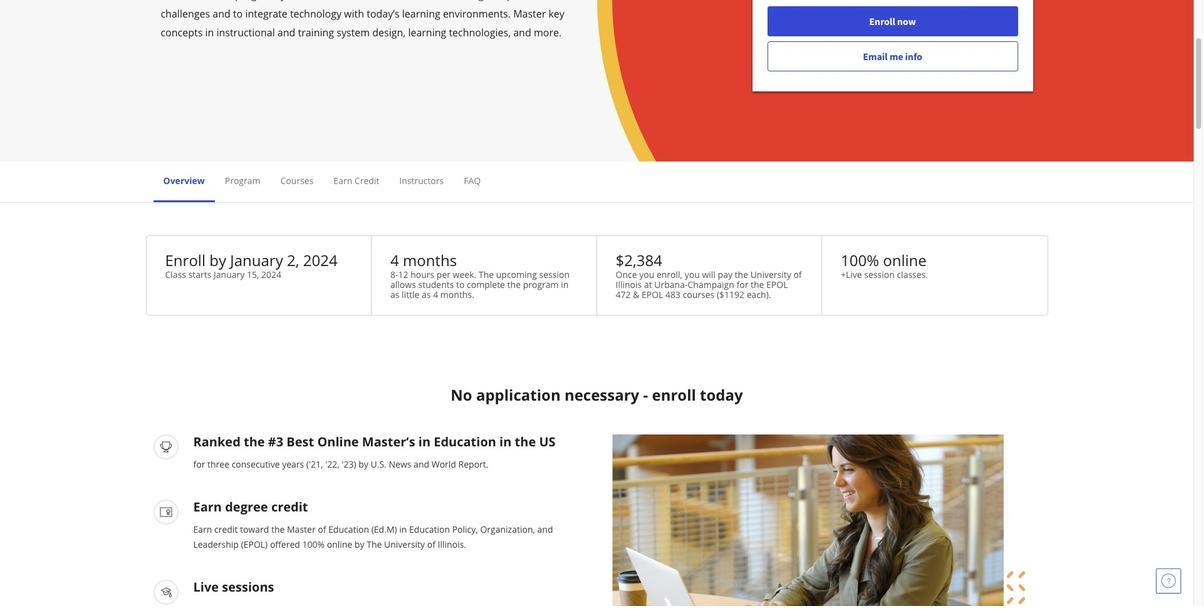 Task type: describe. For each thing, give the bounding box(es) containing it.
1 you from the left
[[639, 269, 654, 281]]

0 vertical spatial to
[[357, 0, 366, 2]]

organization,
[[480, 524, 535, 536]]

0 horizontal spatial 4
[[390, 250, 399, 271]]

'23)
[[342, 459, 356, 471]]

in inside 'in this 2-course program, you'll learn how to solve real-world learning and performance challenges and to integrate technology with today's learning environments. master key concepts in instructional and training system design, learning technologies, and more.'
[[205, 26, 214, 39]]

illinois
[[616, 279, 642, 291]]

ranked the #3 best online master's in education in the us
[[193, 434, 556, 451]]

you'll
[[281, 0, 305, 2]]

credit
[[355, 175, 379, 187]]

instructors link
[[399, 175, 444, 187]]

1 horizontal spatial epol
[[766, 279, 788, 291]]

technology
[[290, 7, 341, 21]]

solve
[[369, 0, 393, 2]]

by inside earn credit toward the master of education (ed.m) in education policy, organization, and leadership (epol) offered 100% online by the university of illinois.
[[355, 539, 364, 551]]

and right news
[[414, 459, 429, 471]]

1 vertical spatial by
[[359, 459, 368, 471]]

system
[[337, 26, 370, 39]]

class
[[165, 269, 186, 281]]

in right master's
[[418, 434, 431, 451]]

overview link
[[163, 175, 205, 187]]

students
[[418, 279, 454, 291]]

months
[[403, 250, 457, 271]]

and down course
[[213, 7, 230, 21]]

'22,
[[325, 459, 339, 471]]

environments.
[[443, 7, 511, 21]]

2 as from the left
[[422, 289, 431, 301]]

key
[[549, 7, 565, 21]]

mtdp redesign overview visual image
[[612, 435, 1025, 607]]

pay
[[718, 269, 733, 281]]

earn degree credit
[[193, 499, 308, 516]]

+live
[[841, 269, 862, 281]]

$2,384 once you enroll, you will pay the university of illinois at urbana-champaign for the epol 472 & epol 483 courses ($1192 each).
[[616, 250, 802, 301]]

for inside $2,384 once you enroll, you will pay the university of illinois at urbana-champaign for the epol 472 & epol 483 courses ($1192 each).
[[737, 279, 748, 291]]

faq link
[[464, 175, 481, 187]]

ranked
[[193, 434, 241, 451]]

1 vertical spatial of
[[318, 524, 326, 536]]

per
[[437, 269, 451, 281]]

overview
[[163, 175, 205, 187]]

100% online +live session classes.
[[841, 250, 928, 281]]

2 vertical spatial of
[[427, 539, 435, 551]]

online
[[317, 434, 359, 451]]

consecutive
[[232, 459, 280, 471]]

how
[[334, 0, 354, 2]]

course
[[201, 0, 232, 2]]

enroll
[[652, 385, 696, 405]]

week.
[[453, 269, 476, 281]]

email me info
[[863, 50, 922, 63]]

more.
[[534, 26, 562, 39]]

champaign
[[688, 279, 734, 291]]

session inside 4 months 8-12 hours per week. the upcoming session allows students to complete the program in as little as 4 months.
[[539, 269, 570, 281]]

technologies,
[[449, 26, 511, 39]]

&
[[633, 289, 639, 301]]

january left 2,
[[230, 250, 283, 271]]

earn for earn degree credit
[[193, 499, 222, 516]]

integrate
[[245, 7, 287, 21]]

2-
[[192, 0, 201, 2]]

challenges
[[161, 7, 210, 21]]

courses
[[683, 289, 715, 301]]

8-
[[390, 269, 398, 281]]

enroll by january 2, 2024 class starts january 15, 2024
[[165, 250, 338, 281]]

status containing enroll now
[[752, 0, 1033, 91]]

courses
[[280, 175, 314, 187]]

4 months 8-12 hours per week. the upcoming session allows students to complete the program in as little as 4 months.
[[390, 250, 570, 301]]

hours
[[411, 269, 434, 281]]

1 as from the left
[[390, 289, 399, 301]]

world
[[417, 0, 443, 2]]

('21,
[[306, 459, 323, 471]]

program,
[[235, 0, 278, 2]]

the left #3
[[244, 434, 265, 451]]

now
[[897, 15, 916, 28]]

info
[[905, 50, 922, 63]]

today's
[[367, 7, 400, 21]]

sessions
[[222, 579, 274, 596]]

with
[[344, 7, 364, 21]]

enroll for now
[[869, 15, 895, 28]]

performance
[[507, 0, 568, 2]]

classes.
[[897, 269, 928, 281]]

-
[[643, 385, 648, 405]]

instructional
[[216, 26, 275, 39]]

leadership
[[193, 539, 239, 551]]

instructors
[[399, 175, 444, 187]]

program link
[[225, 175, 260, 187]]

months.
[[440, 289, 474, 301]]

january left 15,
[[214, 269, 245, 281]]

and up environments.
[[487, 0, 504, 2]]

degree
[[225, 499, 268, 516]]

complete
[[467, 279, 505, 291]]

toward
[[240, 524, 269, 536]]

starts
[[188, 269, 211, 281]]

education left (ed.m)
[[328, 524, 369, 536]]

this
[[172, 0, 189, 2]]

12
[[398, 269, 408, 281]]

each).
[[747, 289, 771, 301]]

world
[[432, 459, 456, 471]]

the right the ($1192
[[751, 279, 764, 291]]

in left us
[[499, 434, 512, 451]]

enroll for by
[[165, 250, 206, 271]]



Task type: locate. For each thing, give the bounding box(es) containing it.
application
[[476, 385, 561, 405]]

status
[[752, 0, 1033, 91]]

1 horizontal spatial university
[[750, 269, 791, 281]]

enroll inside enroll by january 2, 2024 class starts january 15, 2024
[[165, 250, 206, 271]]

master's
[[362, 434, 415, 451]]

as right little
[[422, 289, 431, 301]]

0 horizontal spatial university
[[384, 539, 425, 551]]

2 vertical spatial learning
[[408, 26, 446, 39]]

(ed.m)
[[371, 524, 397, 536]]

you right once
[[639, 269, 654, 281]]

of inside $2,384 once you enroll, you will pay the university of illinois at urbana-champaign for the epol 472 & epol 483 courses ($1192 each).
[[794, 269, 802, 281]]

offered
[[270, 539, 300, 551]]

live
[[193, 579, 219, 596]]

0 vertical spatial university
[[750, 269, 791, 281]]

online inside 100% online +live session classes.
[[883, 250, 927, 271]]

the inside earn credit toward the master of education (ed.m) in education policy, organization, and leadership (epol) offered 100% online by the university of illinois.
[[271, 524, 285, 536]]

policy,
[[452, 524, 478, 536]]

program
[[225, 175, 260, 187]]

the left us
[[515, 434, 536, 451]]

472
[[616, 289, 631, 301]]

to
[[357, 0, 366, 2], [233, 7, 243, 21], [456, 279, 465, 291]]

earn
[[334, 175, 352, 187], [193, 499, 222, 516], [193, 524, 212, 536]]

upcoming
[[496, 269, 537, 281]]

in right (ed.m)
[[399, 524, 407, 536]]

1 vertical spatial master
[[287, 524, 316, 536]]

0 vertical spatial master
[[513, 7, 546, 21]]

0 vertical spatial by
[[209, 250, 226, 271]]

0 horizontal spatial for
[[193, 459, 205, 471]]

1 horizontal spatial credit
[[271, 499, 308, 516]]

university inside $2,384 once you enroll, you will pay the university of illinois at urbana-champaign for the epol 472 & epol 483 courses ($1192 each).
[[750, 269, 791, 281]]

0 horizontal spatial you
[[639, 269, 654, 281]]

$2,384
[[616, 250, 662, 271]]

0 vertical spatial online
[[883, 250, 927, 271]]

0 horizontal spatial the
[[367, 539, 382, 551]]

enroll now
[[869, 15, 916, 28]]

earn inside certificate menu "element"
[[334, 175, 352, 187]]

($1192
[[717, 289, 745, 301]]

concepts
[[161, 26, 203, 39]]

faq
[[464, 175, 481, 187]]

100%
[[841, 250, 879, 271], [302, 539, 325, 551]]

0 horizontal spatial 2024
[[261, 269, 281, 281]]

master inside 'in this 2-course program, you'll learn how to solve real-world learning and performance challenges and to integrate technology with today's learning environments. master key concepts in instructional and training system design, learning technologies, and more.'
[[513, 7, 546, 21]]

and inside earn credit toward the master of education (ed.m) in education policy, organization, and leadership (epol) offered 100% online by the university of illinois.
[[537, 524, 553, 536]]

the right pay
[[735, 269, 748, 281]]

session right +live on the top right
[[864, 269, 895, 281]]

online inside earn credit toward the master of education (ed.m) in education policy, organization, and leadership (epol) offered 100% online by the university of illinois.
[[327, 539, 352, 551]]

news
[[389, 459, 411, 471]]

2 vertical spatial earn
[[193, 524, 212, 536]]

2 you from the left
[[685, 269, 700, 281]]

no application necessary - enroll today
[[451, 385, 743, 405]]

1 horizontal spatial the
[[479, 269, 494, 281]]

by
[[209, 250, 226, 271], [359, 459, 368, 471], [355, 539, 364, 551]]

education
[[434, 434, 496, 451], [328, 524, 369, 536], [409, 524, 450, 536]]

1 horizontal spatial enroll
[[869, 15, 895, 28]]

0 vertical spatial credit
[[271, 499, 308, 516]]

the left program
[[507, 279, 521, 291]]

email me info button
[[767, 41, 1018, 71]]

earn for earn credit toward the master of education (ed.m) in education policy, organization, and leadership (epol) offered 100% online by the university of illinois.
[[193, 524, 212, 536]]

university
[[750, 269, 791, 281], [384, 539, 425, 551]]

enroll inside 'button'
[[869, 15, 895, 28]]

learn
[[307, 0, 331, 2]]

and down integrate
[[278, 26, 295, 39]]

master down performance
[[513, 7, 546, 21]]

the right week.
[[479, 269, 494, 281]]

1 horizontal spatial master
[[513, 7, 546, 21]]

0 horizontal spatial of
[[318, 524, 326, 536]]

university up each).
[[750, 269, 791, 281]]

15,
[[247, 269, 259, 281]]

necessary
[[565, 385, 639, 405]]

us
[[539, 434, 556, 451]]

university inside earn credit toward the master of education (ed.m) in education policy, organization, and leadership (epol) offered 100% online by the university of illinois.
[[384, 539, 425, 551]]

training
[[298, 26, 334, 39]]

1 vertical spatial credit
[[214, 524, 238, 536]]

best
[[287, 434, 314, 451]]

0 vertical spatial earn
[[334, 175, 352, 187]]

to up 'with'
[[357, 0, 366, 2]]

design,
[[372, 26, 406, 39]]

4
[[390, 250, 399, 271], [433, 289, 438, 301]]

1 vertical spatial online
[[327, 539, 352, 551]]

2 vertical spatial by
[[355, 539, 364, 551]]

me
[[890, 50, 903, 63]]

you left will on the right top of the page
[[685, 269, 700, 281]]

100% inside 100% online +live session classes.
[[841, 250, 879, 271]]

2 horizontal spatial to
[[456, 279, 465, 291]]

in
[[205, 26, 214, 39], [561, 279, 569, 291], [418, 434, 431, 451], [499, 434, 512, 451], [399, 524, 407, 536]]

allows
[[390, 279, 416, 291]]

1 vertical spatial learning
[[402, 7, 440, 21]]

as left little
[[390, 289, 399, 301]]

0 vertical spatial for
[[737, 279, 748, 291]]

4 down per
[[433, 289, 438, 301]]

1 horizontal spatial you
[[685, 269, 700, 281]]

of
[[794, 269, 802, 281], [318, 524, 326, 536], [427, 539, 435, 551]]

credit inside earn credit toward the master of education (ed.m) in education policy, organization, and leadership (epol) offered 100% online by the university of illinois.
[[214, 524, 238, 536]]

to inside 4 months 8-12 hours per week. the upcoming session allows students to complete the program in as little as 4 months.
[[456, 279, 465, 291]]

and right 'organization,'
[[537, 524, 553, 536]]

1 vertical spatial to
[[233, 7, 243, 21]]

0 vertical spatial of
[[794, 269, 802, 281]]

0 vertical spatial enroll
[[869, 15, 895, 28]]

the down (ed.m)
[[367, 539, 382, 551]]

2 vertical spatial to
[[456, 279, 465, 291]]

0 horizontal spatial to
[[233, 7, 243, 21]]

three
[[207, 459, 229, 471]]

help center image
[[1161, 574, 1176, 589]]

master
[[513, 7, 546, 21], [287, 524, 316, 536]]

100% inside earn credit toward the master of education (ed.m) in education policy, organization, and leadership (epol) offered 100% online by the university of illinois.
[[302, 539, 325, 551]]

1 horizontal spatial as
[[422, 289, 431, 301]]

online right +live on the top right
[[883, 250, 927, 271]]

online
[[883, 250, 927, 271], [327, 539, 352, 551]]

years
[[282, 459, 304, 471]]

0 vertical spatial learning
[[446, 0, 484, 2]]

credit up leadership
[[214, 524, 238, 536]]

master inside earn credit toward the master of education (ed.m) in education policy, organization, and leadership (epol) offered 100% online by the university of illinois.
[[287, 524, 316, 536]]

1 vertical spatial for
[[193, 459, 205, 471]]

at
[[644, 279, 652, 291]]

and left more.
[[513, 26, 531, 39]]

certificate menu element
[[153, 162, 1041, 202]]

master up offered
[[287, 524, 316, 536]]

0 horizontal spatial 100%
[[302, 539, 325, 551]]

2024
[[303, 250, 338, 271], [261, 269, 281, 281]]

0 horizontal spatial online
[[327, 539, 352, 551]]

to right per
[[456, 279, 465, 291]]

by inside enroll by january 2, 2024 class starts january 15, 2024
[[209, 250, 226, 271]]

university down (ed.m)
[[384, 539, 425, 551]]

4 up allows
[[390, 250, 399, 271]]

courses link
[[280, 175, 314, 187]]

credit up offered
[[271, 499, 308, 516]]

the inside earn credit toward the master of education (ed.m) in education policy, organization, and leadership (epol) offered 100% online by the university of illinois.
[[367, 539, 382, 551]]

1 horizontal spatial session
[[864, 269, 895, 281]]

as
[[390, 289, 399, 301], [422, 289, 431, 301]]

1 horizontal spatial to
[[357, 0, 366, 2]]

1 session from the left
[[539, 269, 570, 281]]

session right upcoming
[[539, 269, 570, 281]]

2024 right 15,
[[261, 269, 281, 281]]

0 vertical spatial 100%
[[841, 250, 879, 271]]

no
[[451, 385, 472, 405]]

0 horizontal spatial as
[[390, 289, 399, 301]]

1 vertical spatial the
[[367, 539, 382, 551]]

1 vertical spatial 4
[[433, 289, 438, 301]]

0 horizontal spatial enroll
[[165, 250, 206, 271]]

in inside earn credit toward the master of education (ed.m) in education policy, organization, and leadership (epol) offered 100% online by the university of illinois.
[[399, 524, 407, 536]]

education up illinois.
[[409, 524, 450, 536]]

in inside 4 months 8-12 hours per week. the upcoming session allows students to complete the program in as little as 4 months.
[[561, 279, 569, 291]]

1 horizontal spatial 2024
[[303, 250, 338, 271]]

1 vertical spatial enroll
[[165, 250, 206, 271]]

1 vertical spatial university
[[384, 539, 425, 551]]

urbana-
[[654, 279, 688, 291]]

1 vertical spatial 100%
[[302, 539, 325, 551]]

the
[[735, 269, 748, 281], [507, 279, 521, 291], [751, 279, 764, 291], [244, 434, 265, 451], [515, 434, 536, 451], [271, 524, 285, 536]]

the inside 4 months 8-12 hours per week. the upcoming session allows students to complete the program in as little as 4 months.
[[479, 269, 494, 281]]

u.s.
[[371, 459, 387, 471]]

0 vertical spatial 4
[[390, 250, 399, 271]]

2024 right 2,
[[303, 250, 338, 271]]

epol
[[766, 279, 788, 291], [642, 289, 663, 301]]

1 horizontal spatial for
[[737, 279, 748, 291]]

2 horizontal spatial of
[[794, 269, 802, 281]]

0 horizontal spatial epol
[[642, 289, 663, 301]]

earn for earn credit
[[334, 175, 352, 187]]

the inside 4 months 8-12 hours per week. the upcoming session allows students to complete the program in as little as 4 months.
[[507, 279, 521, 291]]

will
[[702, 269, 716, 281]]

earn inside earn credit toward the master of education (ed.m) in education policy, organization, and leadership (epol) offered 100% online by the university of illinois.
[[193, 524, 212, 536]]

1 horizontal spatial online
[[883, 250, 927, 271]]

for right pay
[[737, 279, 748, 291]]

real-
[[395, 0, 417, 2]]

illinois.
[[438, 539, 466, 551]]

1 horizontal spatial 100%
[[841, 250, 879, 271]]

today
[[700, 385, 743, 405]]

earn credit
[[334, 175, 379, 187]]

the
[[479, 269, 494, 281], [367, 539, 382, 551]]

of left (ed.m)
[[318, 524, 326, 536]]

for three consecutive years ('21, '22, '23) by u.s. news and world report.
[[193, 459, 488, 471]]

1 horizontal spatial 4
[[433, 289, 438, 301]]

enroll now button
[[767, 6, 1018, 36]]

education up report.
[[434, 434, 496, 451]]

of left +live on the top right
[[794, 269, 802, 281]]

earn credit link
[[334, 175, 379, 187]]

of left illinois.
[[427, 539, 435, 551]]

for left three
[[193, 459, 205, 471]]

the up offered
[[271, 524, 285, 536]]

1 horizontal spatial of
[[427, 539, 435, 551]]

0 vertical spatial the
[[479, 269, 494, 281]]

483
[[665, 289, 681, 301]]

100% left classes.
[[841, 250, 879, 271]]

online right offered
[[327, 539, 352, 551]]

#3
[[268, 434, 283, 451]]

live sessions
[[193, 579, 274, 596]]

report.
[[458, 459, 488, 471]]

0 horizontal spatial session
[[539, 269, 570, 281]]

0 horizontal spatial master
[[287, 524, 316, 536]]

epol right the ($1192
[[766, 279, 788, 291]]

epol right "&"
[[642, 289, 663, 301]]

1 vertical spatial earn
[[193, 499, 222, 516]]

2,
[[287, 250, 299, 271]]

in
[[161, 0, 170, 2]]

session inside 100% online +live session classes.
[[864, 269, 895, 281]]

0 horizontal spatial credit
[[214, 524, 238, 536]]

and
[[487, 0, 504, 2], [213, 7, 230, 21], [278, 26, 295, 39], [513, 26, 531, 39], [414, 459, 429, 471], [537, 524, 553, 536]]

to up instructional
[[233, 7, 243, 21]]

in right concepts on the left top of the page
[[205, 26, 214, 39]]

2 session from the left
[[864, 269, 895, 281]]

program
[[523, 279, 559, 291]]

(epol)
[[241, 539, 268, 551]]

100% right offered
[[302, 539, 325, 551]]

in right program
[[561, 279, 569, 291]]



Task type: vqa. For each thing, say whether or not it's contained in the screenshot.
A comprehensive curriculum aligned with the latest data industry practices and processes
no



